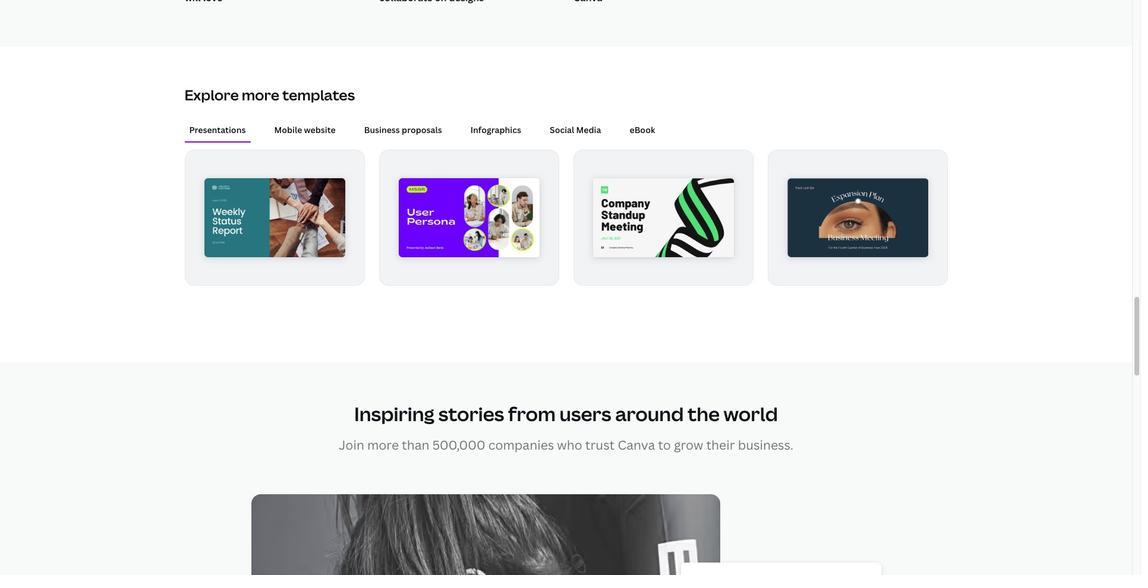 Task type: locate. For each thing, give the bounding box(es) containing it.
the
[[688, 401, 720, 427]]

infographics
[[471, 124, 521, 135]]

inspiring
[[354, 401, 435, 427]]

0 horizontal spatial more
[[242, 85, 279, 105]]

1 horizontal spatial more
[[367, 437, 399, 454]]

0 vertical spatial more
[[242, 85, 279, 105]]

companies
[[488, 437, 554, 454]]

more right the join on the bottom left of page
[[367, 437, 399, 454]]

business proposals
[[364, 124, 442, 135]]

mobile website button
[[270, 119, 340, 141]]

more
[[242, 85, 279, 105], [367, 437, 399, 454]]

templates
[[282, 85, 355, 105]]

ebook
[[630, 124, 655, 135]]

infographics button
[[466, 119, 526, 141]]

more for join
[[367, 437, 399, 454]]

grow
[[674, 437, 703, 454]]

more up mobile
[[242, 85, 279, 105]]

business
[[364, 124, 400, 135]]

media
[[576, 124, 601, 135]]

than
[[402, 437, 430, 454]]

1 vertical spatial more
[[367, 437, 399, 454]]

stories
[[439, 401, 504, 427]]

inspiring stories from users around the world
[[354, 401, 778, 427]]

500,000
[[433, 437, 485, 454]]

who
[[557, 437, 582, 454]]

join
[[339, 437, 364, 454]]

presentations button
[[185, 119, 251, 141]]

more for explore
[[242, 85, 279, 105]]

social
[[550, 124, 574, 135]]



Task type: describe. For each thing, give the bounding box(es) containing it.
business.
[[738, 437, 794, 454]]

trust
[[585, 437, 615, 454]]

mobile website
[[274, 124, 336, 135]]

business proposals button
[[359, 119, 447, 141]]

users
[[560, 401, 611, 427]]

mobile
[[274, 124, 302, 135]]

world
[[724, 401, 778, 427]]

explore more templates
[[185, 85, 355, 105]]

their
[[706, 437, 735, 454]]

canva
[[618, 437, 655, 454]]

around
[[615, 401, 684, 427]]

proposals
[[402, 124, 442, 135]]

social media button
[[545, 119, 606, 141]]

explore
[[185, 85, 239, 105]]

social media
[[550, 124, 601, 135]]

join more than 500,000 companies who trust canva to grow their business.
[[339, 437, 794, 454]]

to
[[658, 437, 671, 454]]

presentations
[[189, 124, 246, 135]]

website
[[304, 124, 336, 135]]

ebook button
[[625, 119, 660, 141]]

from
[[508, 401, 556, 427]]



Task type: vqa. For each thing, say whether or not it's contained in the screenshot.
Business proposals "button"
yes



